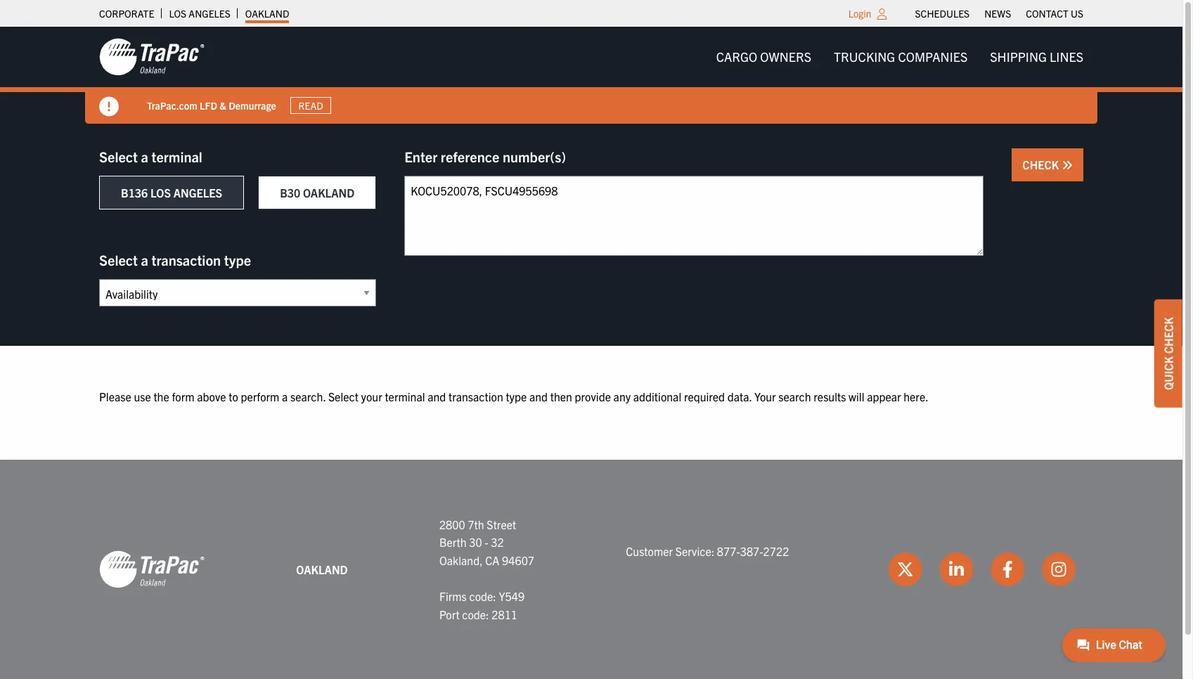 Task type: describe. For each thing, give the bounding box(es) containing it.
data.
[[728, 390, 752, 404]]

y549
[[499, 589, 525, 603]]

0 vertical spatial los
[[169, 7, 186, 20]]

companies
[[898, 49, 968, 65]]

-
[[485, 535, 488, 549]]

b136 los angeles
[[121, 186, 222, 200]]

berth
[[439, 535, 467, 549]]

1 vertical spatial oakland
[[303, 186, 355, 200]]

us
[[1071, 7, 1084, 20]]

to
[[229, 390, 238, 404]]

trucking companies
[[834, 49, 968, 65]]

schedules
[[915, 7, 970, 20]]

provide
[[575, 390, 611, 404]]

quick check link
[[1155, 300, 1183, 408]]

1 vertical spatial angeles
[[173, 186, 222, 200]]

los angeles link
[[169, 4, 231, 23]]

2722
[[763, 544, 789, 558]]

quick check
[[1162, 317, 1176, 390]]

corporate link
[[99, 4, 154, 23]]

0 vertical spatial solid image
[[99, 97, 119, 117]]

above
[[197, 390, 226, 404]]

b30 oakland
[[280, 186, 355, 200]]

customer service: 877-387-2722
[[626, 544, 789, 558]]

shipping lines
[[990, 49, 1084, 65]]

select for select a terminal
[[99, 148, 138, 165]]

form
[[172, 390, 194, 404]]

contact
[[1026, 7, 1069, 20]]

trapac.com lfd & demurrage
[[147, 99, 276, 112]]

quick
[[1162, 356, 1176, 390]]

0 vertical spatial oakland
[[245, 7, 289, 20]]

94607
[[502, 553, 534, 567]]

use
[[134, 390, 151, 404]]

trapac.com
[[147, 99, 197, 112]]

login link
[[848, 7, 872, 20]]

owners
[[760, 49, 811, 65]]

ca
[[485, 553, 500, 567]]

0 horizontal spatial transaction
[[152, 251, 221, 269]]

appear
[[867, 390, 901, 404]]

check inside button
[[1023, 157, 1062, 172]]

read link
[[290, 97, 331, 114]]

enter
[[404, 148, 438, 165]]

login
[[848, 7, 872, 20]]

required
[[684, 390, 725, 404]]

2 and from the left
[[529, 390, 548, 404]]

2 vertical spatial a
[[282, 390, 288, 404]]

check button
[[1012, 148, 1084, 181]]

schedules link
[[915, 4, 970, 23]]

877-
[[717, 544, 740, 558]]

shipping lines link
[[979, 43, 1095, 71]]

contact us link
[[1026, 4, 1084, 23]]

read
[[298, 99, 323, 112]]

will
[[849, 390, 864, 404]]

cargo owners link
[[705, 43, 823, 71]]

b136
[[121, 186, 148, 200]]

select a transaction type
[[99, 251, 251, 269]]

0 vertical spatial code:
[[469, 589, 496, 603]]

number(s)
[[503, 148, 566, 165]]

shipping
[[990, 49, 1047, 65]]

a for terminal
[[141, 148, 148, 165]]

menu bar containing schedules
[[908, 4, 1091, 23]]

enter reference number(s)
[[404, 148, 566, 165]]

1 vertical spatial check
[[1162, 317, 1176, 354]]

1 vertical spatial los
[[150, 186, 171, 200]]

search.
[[290, 390, 326, 404]]

los angeles
[[169, 7, 231, 20]]

1 horizontal spatial type
[[506, 390, 527, 404]]

results
[[814, 390, 846, 404]]



Task type: vqa. For each thing, say whether or not it's contained in the screenshot.
the topmost YML
no



Task type: locate. For each thing, give the bounding box(es) containing it.
transaction
[[152, 251, 221, 269], [449, 390, 503, 404]]

trucking
[[834, 49, 895, 65]]

1 horizontal spatial check
[[1162, 317, 1176, 354]]

2800
[[439, 517, 465, 531]]

angeles left the oakland "link"
[[189, 7, 231, 20]]

the
[[154, 390, 169, 404]]

7th
[[468, 517, 484, 531]]

select for select a transaction type
[[99, 251, 138, 269]]

0 vertical spatial check
[[1023, 157, 1062, 172]]

0 vertical spatial menu bar
[[908, 4, 1091, 23]]

1 vertical spatial code:
[[462, 607, 489, 621]]

angeles down select a terminal
[[173, 186, 222, 200]]

0 horizontal spatial and
[[428, 390, 446, 404]]

a
[[141, 148, 148, 165], [141, 251, 148, 269], [282, 390, 288, 404]]

0 vertical spatial oakland image
[[99, 37, 205, 77]]

customer
[[626, 544, 673, 558]]

2800 7th street berth 30 - 32 oakland, ca 94607
[[439, 517, 534, 567]]

1 vertical spatial terminal
[[385, 390, 425, 404]]

and left the then
[[529, 390, 548, 404]]

terminal right your
[[385, 390, 425, 404]]

32
[[491, 535, 504, 549]]

los right corporate link
[[169, 7, 186, 20]]

1 horizontal spatial solid image
[[1062, 160, 1073, 171]]

oakland
[[245, 7, 289, 20], [303, 186, 355, 200], [296, 562, 348, 576]]

1 horizontal spatial and
[[529, 390, 548, 404]]

solid image inside check button
[[1062, 160, 1073, 171]]

menu bar containing cargo owners
[[705, 43, 1095, 71]]

0 vertical spatial angeles
[[189, 7, 231, 20]]

1 horizontal spatial terminal
[[385, 390, 425, 404]]

1 vertical spatial oakland image
[[99, 550, 205, 589]]

1 vertical spatial type
[[506, 390, 527, 404]]

banner
[[0, 27, 1193, 124]]

light image
[[877, 8, 887, 20]]

1 vertical spatial transaction
[[449, 390, 503, 404]]

0 vertical spatial select
[[99, 148, 138, 165]]

lfd
[[200, 99, 217, 112]]

firms
[[439, 589, 467, 603]]

check
[[1023, 157, 1062, 172], [1162, 317, 1176, 354]]

0 vertical spatial type
[[224, 251, 251, 269]]

footer containing 2800 7th street
[[0, 460, 1183, 679]]

terminal
[[152, 148, 202, 165], [385, 390, 425, 404]]

30
[[469, 535, 482, 549]]

select
[[99, 148, 138, 165], [99, 251, 138, 269], [328, 390, 359, 404]]

and right your
[[428, 390, 446, 404]]

your
[[361, 390, 382, 404]]

firms code:  y549 port code:  2811
[[439, 589, 525, 621]]

1 horizontal spatial transaction
[[449, 390, 503, 404]]

then
[[550, 390, 572, 404]]

los
[[169, 7, 186, 20], [150, 186, 171, 200]]

los right b136
[[150, 186, 171, 200]]

port
[[439, 607, 460, 621]]

0 vertical spatial a
[[141, 148, 148, 165]]

code:
[[469, 589, 496, 603], [462, 607, 489, 621]]

1 vertical spatial a
[[141, 251, 148, 269]]

0 horizontal spatial check
[[1023, 157, 1062, 172]]

please use the form above to perform a search. select your terminal and transaction type and then provide any additional required data. your search results will appear here.
[[99, 390, 929, 404]]

news link
[[984, 4, 1011, 23]]

solid image
[[99, 97, 119, 117], [1062, 160, 1073, 171]]

demurrage
[[229, 99, 276, 112]]

0 vertical spatial transaction
[[152, 251, 221, 269]]

news
[[984, 7, 1011, 20]]

0 horizontal spatial terminal
[[152, 148, 202, 165]]

1 vertical spatial select
[[99, 251, 138, 269]]

lines
[[1050, 49, 1084, 65]]

1 and from the left
[[428, 390, 446, 404]]

Enter reference number(s) text field
[[404, 176, 984, 256]]

trucking companies link
[[823, 43, 979, 71]]

a down b136
[[141, 251, 148, 269]]

terminal up b136 los angeles
[[152, 148, 202, 165]]

2811
[[492, 607, 518, 621]]

and
[[428, 390, 446, 404], [529, 390, 548, 404]]

your
[[755, 390, 776, 404]]

oakland link
[[245, 4, 289, 23]]

2 oakland image from the top
[[99, 550, 205, 589]]

0 vertical spatial terminal
[[152, 148, 202, 165]]

menu bar down the light icon
[[705, 43, 1095, 71]]

search
[[779, 390, 811, 404]]

1 vertical spatial menu bar
[[705, 43, 1095, 71]]

2 vertical spatial select
[[328, 390, 359, 404]]

b30
[[280, 186, 300, 200]]

here.
[[904, 390, 929, 404]]

menu bar
[[908, 4, 1091, 23], [705, 43, 1095, 71]]

code: up the 2811
[[469, 589, 496, 603]]

a up b136
[[141, 148, 148, 165]]

1 vertical spatial solid image
[[1062, 160, 1073, 171]]

code: right port
[[462, 607, 489, 621]]

type
[[224, 251, 251, 269], [506, 390, 527, 404]]

menu bar up shipping
[[908, 4, 1091, 23]]

oakland image
[[99, 37, 205, 77], [99, 550, 205, 589]]

0 horizontal spatial type
[[224, 251, 251, 269]]

reference
[[441, 148, 499, 165]]

&
[[220, 99, 226, 112]]

oakland,
[[439, 553, 483, 567]]

cargo owners
[[716, 49, 811, 65]]

a left 'search.'
[[282, 390, 288, 404]]

perform
[[241, 390, 279, 404]]

select left your
[[328, 390, 359, 404]]

angeles
[[189, 7, 231, 20], [173, 186, 222, 200]]

select down b136
[[99, 251, 138, 269]]

select up b136
[[99, 148, 138, 165]]

cargo
[[716, 49, 757, 65]]

contact us
[[1026, 7, 1084, 20]]

any
[[614, 390, 631, 404]]

1 oakland image from the top
[[99, 37, 205, 77]]

0 horizontal spatial solid image
[[99, 97, 119, 117]]

banner containing cargo owners
[[0, 27, 1193, 124]]

street
[[487, 517, 516, 531]]

additional
[[633, 390, 681, 404]]

2 vertical spatial oakland
[[296, 562, 348, 576]]

service:
[[676, 544, 714, 558]]

corporate
[[99, 7, 154, 20]]

footer
[[0, 460, 1183, 679]]

select a terminal
[[99, 148, 202, 165]]

387-
[[740, 544, 763, 558]]

please
[[99, 390, 131, 404]]

a for transaction
[[141, 251, 148, 269]]



